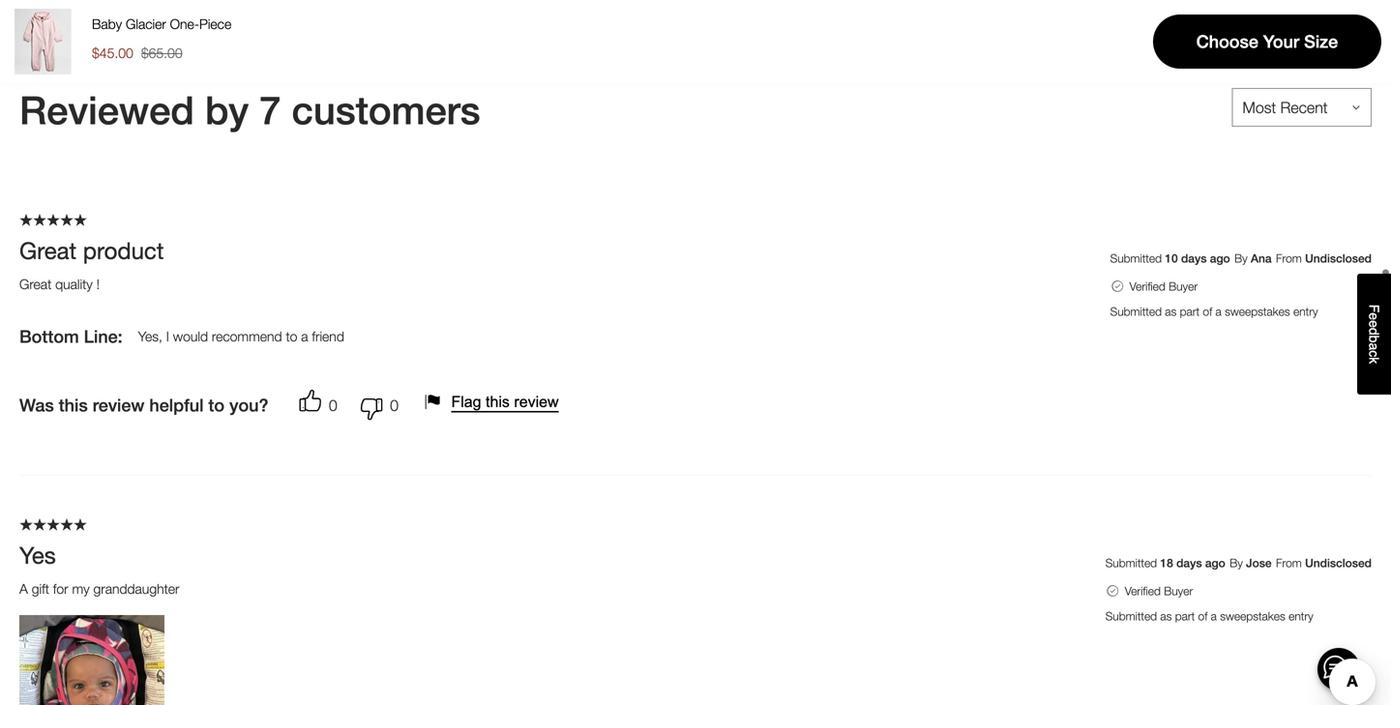 Task type: vqa. For each thing, say whether or not it's contained in the screenshot.


Task type: locate. For each thing, give the bounding box(es) containing it.
days
[[1182, 251, 1208, 265], [1177, 556, 1203, 570]]

a
[[19, 581, 28, 597]]

a down submitted 18 days ago by jose from undisclosed
[[1212, 610, 1218, 623]]

18
[[1161, 556, 1174, 570]]

undisclosed right jose
[[1306, 556, 1373, 570]]

jose
[[1247, 556, 1273, 570]]

submitted as part of a sweepstakes entry for yes
[[1106, 610, 1314, 623]]

part down submitted 10 days ago by ana from undisclosed
[[1181, 305, 1200, 318]]

submitted as part of a sweepstakes entry down submitted 18 days ago by jose from undisclosed
[[1106, 610, 1314, 623]]

1 undisclosed from the top
[[1306, 251, 1373, 265]]

1 0 from the left
[[329, 396, 338, 415]]

1 vertical spatial verified buyer
[[1126, 584, 1194, 598]]

submitted 10 days ago by ana from undisclosed
[[1111, 251, 1373, 265]]

1 vertical spatial verified
[[1126, 584, 1161, 598]]

https://images.thenorthface.com/is/image/thenorthface/nf0a84mf_rs4_hero?$color swatch$ image
[[10, 9, 76, 75]]

this right was
[[59, 395, 88, 416]]

0 horizontal spatial 0
[[329, 396, 338, 415]]

this inside button
[[486, 394, 510, 411]]

undisclosed up f
[[1306, 251, 1373, 265]]

0 vertical spatial entry
[[1294, 305, 1319, 318]]

0 left "flag"
[[390, 396, 399, 415]]

0 vertical spatial great
[[19, 236, 77, 264]]

1 vertical spatial from
[[1277, 556, 1303, 570]]

0 for 2nd 0 button from right
[[329, 396, 338, 415]]

sweepstakes down jose
[[1221, 610, 1286, 623]]

1 horizontal spatial 0
[[390, 396, 399, 415]]

submitted as part of a sweepstakes entry
[[1111, 305, 1319, 318], [1106, 610, 1314, 623]]

entry for yes
[[1289, 610, 1314, 623]]

flag this review
[[452, 394, 559, 411]]

recommend
[[212, 328, 282, 344]]

2 undisclosed from the top
[[1306, 556, 1373, 570]]

customers
[[292, 87, 481, 133]]

a
[[1216, 305, 1222, 318], [301, 328, 308, 344], [1367, 343, 1383, 351], [1212, 610, 1218, 623]]

review inside flag this review button
[[514, 394, 559, 411]]

a up k
[[1367, 343, 1383, 351]]

of down submitted 18 days ago by jose from undisclosed
[[1199, 610, 1208, 623]]

great up great quality !
[[19, 236, 77, 264]]

1 horizontal spatial to
[[286, 328, 298, 344]]

0 vertical spatial as
[[1166, 305, 1177, 318]]

bottom line:
[[19, 326, 123, 347]]

0 vertical spatial to
[[286, 328, 298, 344]]

as down 18
[[1161, 610, 1173, 623]]

my
[[72, 581, 90, 597]]

this
[[486, 394, 510, 411], [59, 395, 88, 416]]

a down submitted 10 days ago by ana from undisclosed
[[1216, 305, 1222, 318]]

yes
[[19, 541, 56, 569]]

sweepstakes
[[1226, 305, 1291, 318], [1221, 610, 1286, 623]]

size
[[1305, 31, 1339, 52]]

as for yes
[[1161, 610, 1173, 623]]

ago for great product
[[1211, 251, 1231, 265]]

0 button down friend
[[300, 386, 345, 425]]

as
[[1166, 305, 1177, 318], [1161, 610, 1173, 623]]

0 vertical spatial verified
[[1130, 280, 1166, 293]]

entry left f
[[1294, 305, 1319, 318]]

1 vertical spatial sweepstakes
[[1221, 610, 1286, 623]]

0 vertical spatial ago
[[1211, 251, 1231, 265]]

1 vertical spatial submitted as part of a sweepstakes entry
[[1106, 610, 1314, 623]]

1 e from the top
[[1367, 313, 1383, 321]]

1 vertical spatial as
[[1161, 610, 1173, 623]]

verified buyer down 10
[[1130, 280, 1198, 293]]

to left you?
[[209, 395, 225, 416]]

sweepstakes for yes
[[1221, 610, 1286, 623]]

$65.00
[[141, 45, 183, 61]]

2 from from the top
[[1277, 556, 1303, 570]]

1 vertical spatial buyer
[[1165, 584, 1194, 598]]

as down 10
[[1166, 305, 1177, 318]]

ago left ana
[[1211, 251, 1231, 265]]

0 vertical spatial submitted as part of a sweepstakes entry
[[1111, 305, 1319, 318]]

days right 18
[[1177, 556, 1203, 570]]

to for helpful
[[209, 395, 225, 416]]

1 vertical spatial of
[[1199, 610, 1208, 623]]

gift
[[32, 581, 49, 597]]

pic image
[[19, 615, 165, 706]]

verified buyer down 18
[[1126, 584, 1194, 598]]

ago left jose
[[1206, 556, 1226, 570]]

verified for yes
[[1126, 584, 1161, 598]]

0
[[329, 396, 338, 415], [390, 396, 399, 415]]

0 vertical spatial verified buyer
[[1130, 280, 1198, 293]]

piece
[[199, 16, 232, 32]]

0 down friend
[[329, 396, 338, 415]]

0 button left "flag"
[[345, 386, 407, 425]]

0 horizontal spatial to
[[209, 395, 225, 416]]

your
[[1264, 31, 1300, 52]]

10
[[1166, 251, 1179, 265]]

0 vertical spatial sweepstakes
[[1226, 305, 1291, 318]]

0 vertical spatial buyer
[[1169, 280, 1198, 293]]

great
[[19, 236, 77, 264], [19, 276, 52, 292]]

f
[[1367, 305, 1383, 313]]

1 great from the top
[[19, 236, 77, 264]]

submitted as part of a sweepstakes entry down submitted 10 days ago by ana from undisclosed
[[1111, 305, 1319, 318]]

great left quality at the left top of the page
[[19, 276, 52, 292]]

line:
[[84, 326, 123, 347]]

by left jose
[[1231, 556, 1244, 570]]

review for was
[[93, 395, 145, 416]]

1 vertical spatial great
[[19, 276, 52, 292]]

0 vertical spatial part
[[1181, 305, 1200, 318]]

verified down 10
[[1130, 280, 1166, 293]]

to
[[286, 328, 298, 344], [209, 395, 225, 416]]

undisclosed for great product
[[1306, 251, 1373, 265]]

review right "flag"
[[514, 394, 559, 411]]

this right "flag"
[[486, 394, 510, 411]]

verified buyer
[[1130, 280, 1198, 293], [1126, 584, 1194, 598]]

quality
[[55, 276, 93, 292]]

2 0 button from the left
[[345, 386, 407, 425]]

submitted
[[1111, 251, 1163, 265], [1111, 305, 1163, 318], [1106, 556, 1158, 570], [1106, 610, 1158, 623]]

review left helpful
[[93, 395, 145, 416]]

1 from from the top
[[1277, 251, 1303, 265]]

1 vertical spatial ago
[[1206, 556, 1226, 570]]

1 0 button from the left
[[300, 386, 345, 425]]

buyer down 10
[[1169, 280, 1198, 293]]

2 great from the top
[[19, 276, 52, 292]]

e up d in the right of the page
[[1367, 313, 1383, 321]]

entry down submitted 18 days ago by jose from undisclosed
[[1289, 610, 1314, 623]]

buyer
[[1169, 280, 1198, 293], [1165, 584, 1194, 598]]

part
[[1181, 305, 1200, 318], [1176, 610, 1196, 623]]

great product
[[19, 236, 164, 264]]

1 vertical spatial undisclosed
[[1306, 556, 1373, 570]]

one-
[[170, 16, 199, 32]]

to for recommend
[[286, 328, 298, 344]]

$45.00
[[92, 45, 133, 61]]

1 vertical spatial to
[[209, 395, 225, 416]]

0 vertical spatial from
[[1277, 251, 1303, 265]]

of down submitted 10 days ago by ana from undisclosed
[[1204, 305, 1213, 318]]

yes, i would recommend to a friend
[[138, 328, 344, 344]]

1 horizontal spatial this
[[486, 394, 510, 411]]

of
[[1204, 305, 1213, 318], [1199, 610, 1208, 623]]

e
[[1367, 313, 1383, 321], [1367, 321, 1383, 328]]

undisclosed
[[1306, 251, 1373, 265], [1306, 556, 1373, 570]]

by left ana
[[1235, 251, 1248, 265]]

0 vertical spatial days
[[1182, 251, 1208, 265]]

verified
[[1130, 280, 1166, 293], [1126, 584, 1161, 598]]

days right 10
[[1182, 251, 1208, 265]]

entry for great product
[[1294, 305, 1319, 318]]

choose your size
[[1197, 31, 1339, 52]]

1 vertical spatial days
[[1177, 556, 1203, 570]]

1 vertical spatial by
[[1231, 556, 1244, 570]]

helpful
[[149, 395, 204, 416]]

0 horizontal spatial this
[[59, 395, 88, 416]]

product
[[83, 236, 164, 264]]

0 vertical spatial of
[[1204, 305, 1213, 318]]

2 0 from the left
[[390, 396, 399, 415]]

from right ana
[[1277, 251, 1303, 265]]

part down submitted 18 days ago by jose from undisclosed
[[1176, 610, 1196, 623]]

0 button
[[300, 386, 345, 425], [345, 386, 407, 425]]

was this review helpful to you?
[[19, 395, 269, 416]]

e up b
[[1367, 321, 1383, 328]]

entry
[[1294, 305, 1319, 318], [1289, 610, 1314, 623]]

great quality !
[[19, 276, 100, 292]]

c
[[1367, 351, 1383, 357]]

ago for yes
[[1206, 556, 1226, 570]]

1 vertical spatial entry
[[1289, 610, 1314, 623]]

buyer for great product
[[1169, 280, 1198, 293]]

1 horizontal spatial review
[[514, 394, 559, 411]]

undisclosed for yes
[[1306, 556, 1373, 570]]

by
[[1235, 251, 1248, 265], [1231, 556, 1244, 570]]

a inside button
[[1367, 343, 1383, 351]]

buyer down 18
[[1165, 584, 1194, 598]]

to left friend
[[286, 328, 298, 344]]

friend
[[312, 328, 344, 344]]

1 vertical spatial part
[[1176, 610, 1196, 623]]

days for yes
[[1177, 556, 1203, 570]]

verified down 18
[[1126, 584, 1161, 598]]

0 vertical spatial undisclosed
[[1306, 251, 1373, 265]]

0 horizontal spatial review
[[93, 395, 145, 416]]

ago
[[1211, 251, 1231, 265], [1206, 556, 1226, 570]]

f e e d b a c k button
[[1358, 274, 1392, 395]]

review
[[514, 394, 559, 411], [93, 395, 145, 416]]

f e e d b a c k
[[1367, 305, 1383, 364]]

from right jose
[[1277, 556, 1303, 570]]

0 vertical spatial by
[[1235, 251, 1248, 265]]

sweepstakes down ana
[[1226, 305, 1291, 318]]

from
[[1277, 251, 1303, 265], [1277, 556, 1303, 570]]



Task type: describe. For each thing, give the bounding box(es) containing it.
by for yes
[[1231, 556, 1244, 570]]

i
[[166, 328, 169, 344]]

d
[[1367, 328, 1383, 336]]

this for flag
[[486, 394, 510, 411]]

you?
[[230, 395, 269, 416]]

this for was
[[59, 395, 88, 416]]

as for great product
[[1166, 305, 1177, 318]]

yes,
[[138, 328, 162, 344]]

by for great product
[[1235, 251, 1248, 265]]

ana
[[1252, 251, 1273, 265]]

choose
[[1197, 31, 1259, 52]]

flag this review button
[[422, 391, 567, 414]]

part for great product
[[1181, 305, 1200, 318]]

of for great product
[[1204, 305, 1213, 318]]

baby glacier one-piece
[[92, 16, 232, 32]]

b
[[1367, 336, 1383, 343]]

for
[[53, 581, 68, 597]]

days for great product
[[1182, 251, 1208, 265]]

verified for great product
[[1130, 280, 1166, 293]]

2 e from the top
[[1367, 321, 1383, 328]]

flag
[[452, 394, 482, 411]]

review for flag
[[514, 394, 559, 411]]

verified buyer for great product
[[1130, 280, 1198, 293]]

baby
[[92, 16, 122, 32]]

submitted 18 days ago by jose from undisclosed
[[1106, 556, 1373, 570]]

a left friend
[[301, 328, 308, 344]]

bottom
[[19, 326, 79, 347]]

part for yes
[[1176, 610, 1196, 623]]

of for yes
[[1199, 610, 1208, 623]]

submitted as part of a sweepstakes entry for great product
[[1111, 305, 1319, 318]]

k
[[1367, 357, 1383, 364]]

was
[[19, 395, 54, 416]]

choose your size button
[[1154, 15, 1382, 69]]

by
[[205, 87, 249, 133]]

!
[[96, 276, 100, 292]]

would
[[173, 328, 208, 344]]

sweepstakes for great product
[[1226, 305, 1291, 318]]

granddaughter
[[93, 581, 180, 597]]

great for great quality !
[[19, 276, 52, 292]]

glacier
[[126, 16, 166, 32]]

from for yes
[[1277, 556, 1303, 570]]

0 for 2nd 0 button
[[390, 396, 399, 415]]

from for great product
[[1277, 251, 1303, 265]]

reviewed by 7 customers
[[19, 87, 481, 133]]

a gift for my granddaughter
[[19, 581, 180, 597]]

reviewed
[[19, 87, 194, 133]]

7
[[260, 87, 281, 133]]

great for great product
[[19, 236, 77, 264]]

buyer for yes
[[1165, 584, 1194, 598]]

verified buyer for yes
[[1126, 584, 1194, 598]]



